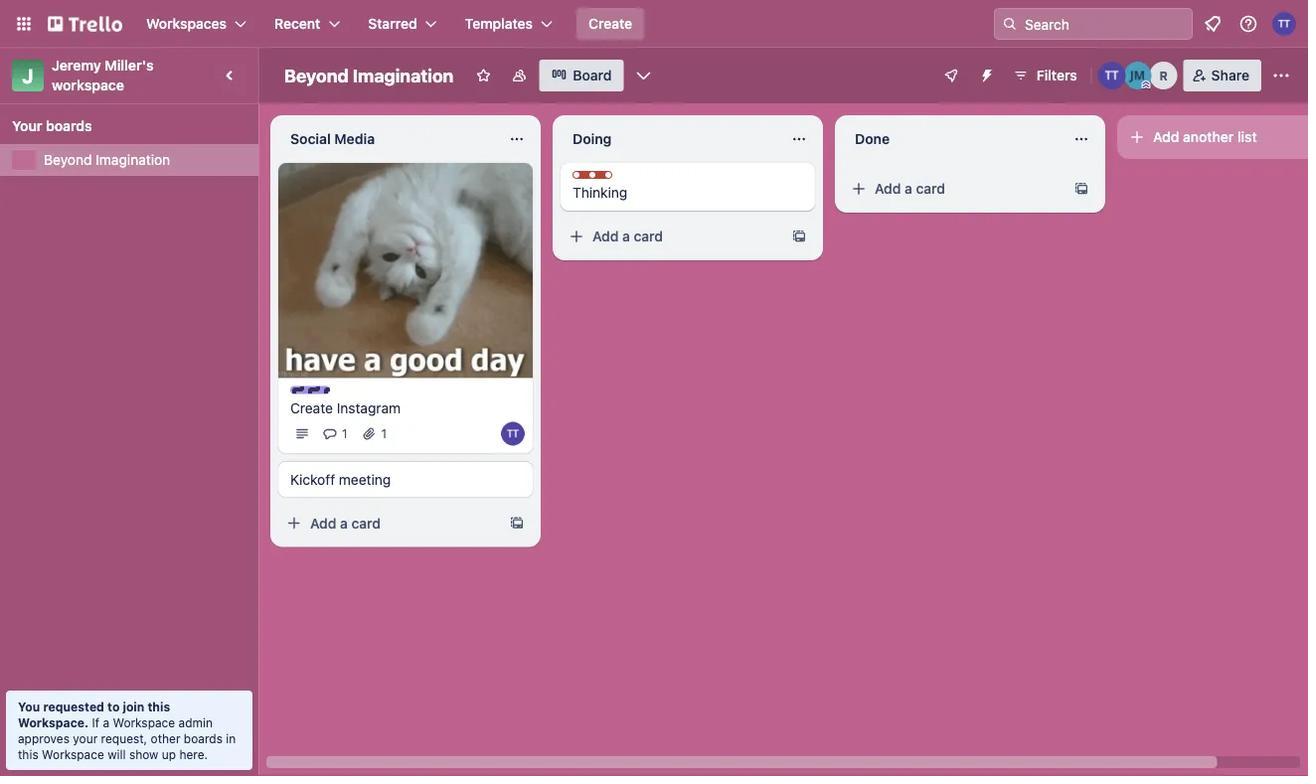 Task type: describe. For each thing, give the bounding box(es) containing it.
add a card for doing
[[592, 228, 663, 245]]

show
[[129, 747, 158, 761]]

request,
[[101, 732, 147, 745]]

up
[[162, 747, 176, 761]]

admin
[[178, 716, 213, 730]]

recent
[[274, 15, 320, 32]]

requested
[[43, 700, 104, 714]]

thinking
[[572, 184, 627, 201]]

add left another
[[1153, 129, 1179, 145]]

instagram
[[337, 399, 401, 416]]

a inside if a workspace admin approves your request, other boards in this workspace will show up here.
[[103, 716, 109, 730]]

create from template… image for social media
[[509, 515, 525, 531]]

create from template… image for done
[[1073, 181, 1089, 197]]

Board name text field
[[274, 60, 464, 91]]

filters button
[[1007, 60, 1083, 91]]

0 notifications image
[[1201, 12, 1225, 36]]

create for create
[[588, 15, 632, 32]]

jeremy miller's workspace
[[52, 57, 157, 93]]

color: purple, title: none image
[[290, 386, 330, 394]]

search image
[[1002, 16, 1018, 32]]

in
[[226, 732, 236, 745]]

0 horizontal spatial terry turtle (terryturtle) image
[[501, 422, 525, 446]]

thoughts
[[592, 172, 647, 186]]

media
[[334, 131, 375, 147]]

imagination inside board name text field
[[353, 65, 454, 86]]

if
[[92, 716, 99, 730]]

workspaces button
[[134, 8, 258, 40]]

miller's
[[105, 57, 154, 74]]

approves
[[18, 732, 70, 745]]

social media
[[290, 131, 375, 147]]

your boards with 1 items element
[[12, 114, 237, 138]]

add for done
[[875, 180, 901, 197]]

beyond inside beyond imagination 'link'
[[44, 152, 92, 168]]

your
[[73, 732, 98, 745]]

thinking link
[[572, 183, 803, 203]]

meeting
[[339, 471, 391, 487]]

card for doing
[[634, 228, 663, 245]]

templates
[[465, 15, 533, 32]]

create button
[[576, 8, 644, 40]]

beyond inside board name text field
[[284, 65, 349, 86]]

if a workspace admin approves your request, other boards in this workspace will show up here.
[[18, 716, 236, 761]]

r button
[[1150, 62, 1177, 89]]

Done text field
[[843, 123, 1062, 155]]

board
[[573, 67, 612, 83]]

another
[[1183, 129, 1234, 145]]

thoughts thinking
[[572, 172, 647, 201]]

add a card for social media
[[310, 515, 381, 531]]

add another list button
[[1117, 115, 1308, 159]]

done
[[855, 131, 890, 147]]

share
[[1211, 67, 1249, 83]]

workspace navigation collapse icon image
[[217, 62, 245, 89]]

0 horizontal spatial boards
[[46, 118, 92, 134]]



Task type: locate. For each thing, give the bounding box(es) containing it.
boards down 'admin'
[[184, 732, 223, 745]]

star or unstar board image
[[475, 68, 491, 83]]

create from template… image
[[1073, 181, 1089, 197], [791, 229, 807, 245], [509, 515, 525, 531]]

add a card down done
[[875, 180, 945, 197]]

here.
[[179, 747, 208, 761]]

add down kickoff
[[310, 515, 336, 531]]

0 horizontal spatial beyond imagination
[[44, 152, 170, 168]]

to
[[107, 700, 120, 714]]

workspaces
[[146, 15, 227, 32]]

beyond imagination down starred
[[284, 65, 454, 86]]

add
[[1153, 129, 1179, 145], [875, 180, 901, 197], [592, 228, 619, 245], [310, 515, 336, 531]]

board link
[[539, 60, 624, 91]]

1 horizontal spatial terry turtle (terryturtle) image
[[1098, 62, 1126, 89]]

add a card button for doing
[[561, 221, 783, 252]]

2 vertical spatial add a card button
[[278, 507, 501, 539]]

imagination down your boards with 1 items element
[[96, 152, 170, 168]]

a right if
[[103, 716, 109, 730]]

0 vertical spatial add a card
[[875, 180, 945, 197]]

workspace visible image
[[511, 68, 527, 83]]

this
[[147, 700, 170, 714], [18, 747, 38, 761]]

jeremy miller (jeremymiller198) image
[[1124, 62, 1152, 89]]

automation image
[[971, 60, 999, 87]]

add a card down thinking
[[592, 228, 663, 245]]

you requested to join this workspace.
[[18, 700, 170, 730]]

0 vertical spatial beyond imagination
[[284, 65, 454, 86]]

card
[[916, 180, 945, 197], [634, 228, 663, 245], [351, 515, 381, 531]]

2 vertical spatial create from template… image
[[509, 515, 525, 531]]

this down approves
[[18, 747, 38, 761]]

a down done text field
[[905, 180, 912, 197]]

filters
[[1036, 67, 1077, 83]]

kickoff
[[290, 471, 335, 487]]

add a card button down kickoff meeting link
[[278, 507, 501, 539]]

2 1 from the left
[[381, 427, 387, 441]]

card down meeting
[[351, 515, 381, 531]]

create inside create instagram link
[[290, 399, 333, 416]]

this inside if a workspace admin approves your request, other boards in this workspace will show up here.
[[18, 747, 38, 761]]

1 horizontal spatial imagination
[[353, 65, 454, 86]]

imagination down starred dropdown button
[[353, 65, 454, 86]]

imagination
[[353, 65, 454, 86], [96, 152, 170, 168]]

card down done text field
[[916, 180, 945, 197]]

1 horizontal spatial card
[[634, 228, 663, 245]]

kickoff meeting
[[290, 471, 391, 487]]

1 vertical spatial create from template… image
[[791, 229, 807, 245]]

0 horizontal spatial card
[[351, 515, 381, 531]]

Doing text field
[[561, 123, 779, 155]]

primary element
[[0, 0, 1308, 48]]

2 horizontal spatial create from template… image
[[1073, 181, 1089, 197]]

1 horizontal spatial add a card button
[[561, 221, 783, 252]]

1 vertical spatial terry turtle (terryturtle) image
[[1098, 62, 1126, 89]]

create down color: purple, title: none icon
[[290, 399, 333, 416]]

create instagram link
[[290, 398, 521, 418]]

card for done
[[916, 180, 945, 197]]

1 vertical spatial add a card
[[592, 228, 663, 245]]

create inside create button
[[588, 15, 632, 32]]

add for doing
[[592, 228, 619, 245]]

add a card button for social media
[[278, 507, 501, 539]]

0 vertical spatial add a card button
[[843, 173, 1065, 205]]

add another list
[[1153, 129, 1257, 145]]

0 horizontal spatial imagination
[[96, 152, 170, 168]]

1 vertical spatial create
[[290, 399, 333, 416]]

a for done
[[905, 180, 912, 197]]

join
[[123, 700, 144, 714]]

this inside you requested to join this workspace.
[[147, 700, 170, 714]]

workspace.
[[18, 716, 89, 730]]

j
[[22, 64, 33, 87]]

create from template… image for doing
[[791, 229, 807, 245]]

boards inside if a workspace admin approves your request, other boards in this workspace will show up here.
[[184, 732, 223, 745]]

beyond down recent dropdown button on the left of page
[[284, 65, 349, 86]]

0 horizontal spatial create from template… image
[[509, 515, 525, 531]]

0 horizontal spatial add a card button
[[278, 507, 501, 539]]

beyond imagination link
[[44, 150, 246, 170]]

1 down create instagram
[[342, 427, 347, 441]]

0 horizontal spatial create
[[290, 399, 333, 416]]

a down thinking
[[622, 228, 630, 245]]

0 horizontal spatial add a card
[[310, 515, 381, 531]]

0 vertical spatial workspace
[[113, 716, 175, 730]]

1 down instagram
[[381, 427, 387, 441]]

Search field
[[1018, 9, 1192, 39]]

starred
[[368, 15, 417, 32]]

2 horizontal spatial add a card button
[[843, 173, 1065, 205]]

doing
[[572, 131, 612, 147]]

r
[[1159, 69, 1168, 82]]

this member is an admin of this board. image
[[1142, 81, 1151, 89]]

your boards
[[12, 118, 92, 134]]

0 vertical spatial card
[[916, 180, 945, 197]]

0 vertical spatial imagination
[[353, 65, 454, 86]]

1 vertical spatial workspace
[[42, 747, 104, 761]]

terry turtle (terryturtle) image inside primary element
[[1272, 12, 1296, 36]]

1 horizontal spatial workspace
[[113, 716, 175, 730]]

0 horizontal spatial beyond
[[44, 152, 92, 168]]

list
[[1237, 129, 1257, 145]]

1 horizontal spatial boards
[[184, 732, 223, 745]]

boards
[[46, 118, 92, 134], [184, 732, 223, 745]]

2 horizontal spatial terry turtle (terryturtle) image
[[1272, 12, 1296, 36]]

beyond down your boards
[[44, 152, 92, 168]]

1 horizontal spatial 1
[[381, 427, 387, 441]]

2 horizontal spatial card
[[916, 180, 945, 197]]

show menu image
[[1271, 66, 1291, 85]]

add a card for done
[[875, 180, 945, 197]]

beyond imagination inside board name text field
[[284, 65, 454, 86]]

1 vertical spatial imagination
[[96, 152, 170, 168]]

1 horizontal spatial create from template… image
[[791, 229, 807, 245]]

back to home image
[[48, 8, 122, 40]]

1 vertical spatial boards
[[184, 732, 223, 745]]

workspace down your
[[42, 747, 104, 761]]

add down thinking
[[592, 228, 619, 245]]

card down the thinking link
[[634, 228, 663, 245]]

1 horizontal spatial this
[[147, 700, 170, 714]]

beyond imagination
[[284, 65, 454, 86], [44, 152, 170, 168]]

this right join
[[147, 700, 170, 714]]

beyond
[[284, 65, 349, 86], [44, 152, 92, 168]]

templates button
[[453, 8, 565, 40]]

add a card button down the thinking link
[[561, 221, 783, 252]]

other
[[151, 732, 180, 745]]

1 vertical spatial card
[[634, 228, 663, 245]]

your
[[12, 118, 42, 134]]

starred button
[[356, 8, 449, 40]]

0 vertical spatial create from template… image
[[1073, 181, 1089, 197]]

2 vertical spatial terry turtle (terryturtle) image
[[501, 422, 525, 446]]

0 vertical spatial terry turtle (terryturtle) image
[[1272, 12, 1296, 36]]

beyond imagination inside beyond imagination 'link'
[[44, 152, 170, 168]]

share button
[[1183, 60, 1261, 91]]

0 vertical spatial create
[[588, 15, 632, 32]]

workspace
[[52, 77, 124, 93]]

boards right your
[[46, 118, 92, 134]]

1 vertical spatial this
[[18, 747, 38, 761]]

social
[[290, 131, 331, 147]]

customize views image
[[634, 66, 654, 85]]

beyond imagination down your boards with 1 items element
[[44, 152, 170, 168]]

add a card button down done text field
[[843, 173, 1065, 205]]

1 vertical spatial beyond imagination
[[44, 152, 170, 168]]

will
[[108, 747, 126, 761]]

imagination inside 'link'
[[96, 152, 170, 168]]

color: bold red, title: "thoughts" element
[[572, 171, 647, 186]]

create instagram
[[290, 399, 401, 416]]

add down done
[[875, 180, 901, 197]]

terry turtle (terryturtle) image
[[1272, 12, 1296, 36], [1098, 62, 1126, 89], [501, 422, 525, 446]]

create up board
[[588, 15, 632, 32]]

0 vertical spatial boards
[[46, 118, 92, 134]]

0 horizontal spatial 1
[[342, 427, 347, 441]]

power ups image
[[943, 68, 959, 83]]

kickoff meeting link
[[290, 470, 521, 489]]

0 vertical spatial beyond
[[284, 65, 349, 86]]

0 horizontal spatial workspace
[[42, 747, 104, 761]]

2 vertical spatial add a card
[[310, 515, 381, 531]]

a for doing
[[622, 228, 630, 245]]

create for create instagram
[[290, 399, 333, 416]]

1 horizontal spatial beyond
[[284, 65, 349, 86]]

recent button
[[262, 8, 352, 40]]

a
[[905, 180, 912, 197], [622, 228, 630, 245], [340, 515, 348, 531], [103, 716, 109, 730]]

add a card
[[875, 180, 945, 197], [592, 228, 663, 245], [310, 515, 381, 531]]

rubyanndersson (rubyanndersson) image
[[1150, 62, 1177, 89]]

1 horizontal spatial add a card
[[592, 228, 663, 245]]

card for social media
[[351, 515, 381, 531]]

1 horizontal spatial create
[[588, 15, 632, 32]]

add a card button
[[843, 173, 1065, 205], [561, 221, 783, 252], [278, 507, 501, 539]]

jeremy
[[52, 57, 101, 74]]

add a card button for done
[[843, 173, 1065, 205]]

0 horizontal spatial this
[[18, 747, 38, 761]]

0 vertical spatial this
[[147, 700, 170, 714]]

1 horizontal spatial beyond imagination
[[284, 65, 454, 86]]

a for social media
[[340, 515, 348, 531]]

open information menu image
[[1238, 14, 1258, 34]]

add a card down kickoff meeting
[[310, 515, 381, 531]]

Social Media text field
[[278, 123, 497, 155]]

1 vertical spatial add a card button
[[561, 221, 783, 252]]

workspace down join
[[113, 716, 175, 730]]

1 vertical spatial beyond
[[44, 152, 92, 168]]

create
[[588, 15, 632, 32], [290, 399, 333, 416]]

add for social media
[[310, 515, 336, 531]]

workspace
[[113, 716, 175, 730], [42, 747, 104, 761]]

2 vertical spatial card
[[351, 515, 381, 531]]

you
[[18, 700, 40, 714]]

1
[[342, 427, 347, 441], [381, 427, 387, 441]]

a down kickoff meeting
[[340, 515, 348, 531]]

2 horizontal spatial add a card
[[875, 180, 945, 197]]

1 1 from the left
[[342, 427, 347, 441]]



Task type: vqa. For each thing, say whether or not it's contained in the screenshot.
ADD BOARD icon
no



